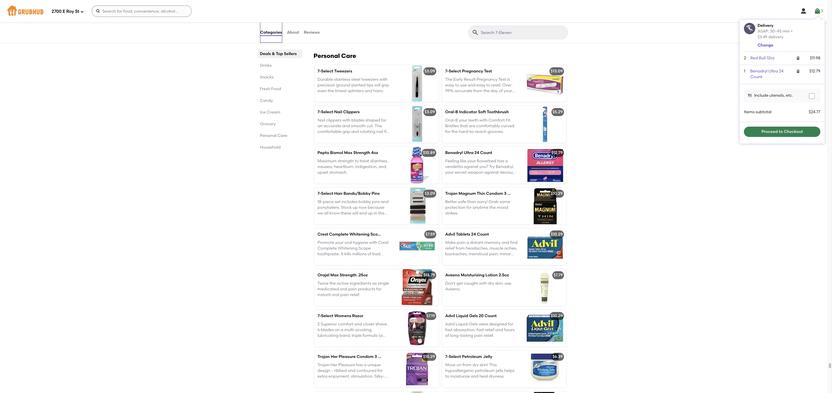 Task type: vqa. For each thing, say whether or not it's contained in the screenshot.
For restaurants link
no



Task type: describe. For each thing, give the bounding box(es) containing it.
corrupt
[[468, 176, 483, 181]]

select for petroleum
[[449, 354, 461, 359]]

vanilla cream filled cookies.
[[318, 16, 371, 21]]

$11.98
[[810, 56, 821, 60]]

of inside the early result pregnancy test is easy to use and easy to read. over 99% accurate from the day of your expected period.
[[499, 88, 503, 93]]

will inside the durable stainless steel tweezers with precision ground slanted tips will grip even the tiniest splinters and hairs.
[[375, 83, 381, 88]]

steel
[[351, 77, 361, 82]]

1 vertical spatial benadryl ultra 24 count
[[445, 150, 492, 155]]

care inside tab
[[278, 133, 287, 138]]

benadryl,
[[496, 164, 514, 169]]

$7.59
[[426, 232, 435, 237]]

tips
[[367, 83, 374, 88]]

with inside the don't get caught with dry skin, use aveeno.
[[479, 281, 487, 286]]

for inside advil liquid-gels were designed for fast absorption, fast relief and hours of long-lasting pain relief.
[[508, 322, 513, 327]]

1 horizontal spatial personal
[[314, 52, 340, 59]]

upset
[[318, 170, 328, 175]]

0 horizontal spatial against
[[464, 164, 479, 169]]

to down early
[[455, 83, 459, 88]]

reviews
[[304, 30, 320, 35]]

smooth inside trojan her pleasure has a unique design - ribbed and contoured for extra enjoyment; stimulation. silky- smooth lubricant for comfort and sensitivity.
[[318, 380, 332, 385]]

accurate inside the early result pregnancy test is easy to use and easy to read. over 99% accurate from the day of your expected period.
[[455, 88, 473, 93]]

crest complete whitening scope 4.4oz
[[318, 232, 394, 237]]

relief. inside advil liquid-gels were designed for fast absorption, fast relief and hours of long-lasting pain relief.
[[484, 333, 494, 338]]

ultra inside benadryl ultra 24 count
[[769, 69, 778, 74]]

svg image for 3
[[814, 8, 821, 15]]

2700 e roy st
[[52, 9, 79, 14]]

is
[[507, 77, 510, 82]]

her for trojan her pleasure condom 3 pack
[[331, 354, 338, 359]]

3 for trojan magnum thin condom 3 pack
[[504, 191, 507, 196]]

ponytailers.
[[318, 205, 340, 210]]

her for trojan her pleasure has a unique design - ribbed and contoured for extra enjoyment; stimulation. silky- smooth lubricant for comfort and sensitivity.
[[331, 362, 338, 367]]

1 vertical spatial up
[[368, 211, 373, 216]]

because
[[368, 205, 385, 210]]

bands/bobby
[[344, 191, 371, 196]]

clippers
[[326, 118, 342, 123]]

0 horizontal spatial svg image
[[80, 10, 84, 13]]

advil tablets 24 count
[[445, 232, 489, 237]]

to inside 18-piece set includes bobby pins and ponytailers. stock up now because we all know these will end up in the mystery spot they always seem to disappear to.
[[378, 217, 382, 222]]

relief inside advil liquid-gels were designed for fast absorption, fast relief and hours of long-lasting pain relief.
[[485, 327, 495, 332]]

candy tab
[[260, 98, 300, 104]]

0 vertical spatial strength
[[354, 150, 370, 155]]

whitening
[[350, 232, 370, 237]]

1 horizontal spatial max
[[344, 150, 353, 155]]

b for your
[[456, 118, 458, 123]]

$10.29 for trojan her pleasure has a unique design - ribbed and contoured for extra enjoyment; stimulation. silky- smooth lubricant for comfort and sensitivity.
[[423, 354, 435, 359]]

30–45
[[770, 29, 782, 34]]

top
[[276, 51, 283, 56]]

advil for advil liquid-gels were designed for fast absorption, fast relief and hours of long-lasting pain relief.
[[445, 322, 455, 327]]

smooth inside nail clippers with blades shaped for an accurate and smooth cut.  the comfortable grip and rotating nail file offer optimal precision.
[[351, 124, 366, 128]]

don't get caught with dry skin, use aveeno.
[[445, 281, 511, 292]]

about button
[[287, 22, 299, 43]]

etc.
[[786, 93, 793, 98]]

accurate inside nail clippers with blades shaped for an accurate and smooth cut.  the comfortable grip and rotating nail file offer optimal precision.
[[324, 124, 341, 128]]

$3.09 for oral-
[[425, 110, 435, 114]]

7- for 7-select nail clippers
[[318, 110, 321, 114]]

oral- for oral-b your teeth with comfort fit bristles that are comfortably curved for the hard-to-reach grooves.
[[445, 118, 456, 123]]

to left read.
[[487, 83, 491, 88]]

select for pregnancy
[[449, 69, 461, 74]]

dry inside move on from dry skin! this hypoallergenic petroleum jelly helps to moisturize and heal dryness.
[[473, 362, 479, 367]]

count up include
[[751, 75, 763, 79]]

trojan for trojan her pleasure has a unique design - ribbed and contoured for extra enjoyment; stimulation. silky- smooth lubricant for comfort and sensitivity.
[[318, 362, 330, 367]]

treat
[[360, 159, 369, 163]]

a inside trojan her pleasure has a unique design - ribbed and contoured for extra enjoyment; stimulation. silky- smooth lubricant for comfort and sensitivity.
[[364, 362, 367, 367]]

0 vertical spatial $12.79
[[810, 69, 821, 74]]

ribbed
[[334, 368, 347, 373]]

advil liquid gels 20 count image
[[524, 310, 566, 347]]

Search 7-Eleven search field
[[481, 30, 566, 35]]

with inside nail clippers with blades shaped for an accurate and smooth cut.  the comfortable grip and rotating nail file offer optimal precision.
[[343, 118, 351, 123]]

soft
[[478, 110, 486, 114]]

muscle
[[490, 246, 504, 251]]

1
[[744, 69, 746, 74]]

the inside oral-b your teeth with comfort fit bristles that are comfortably curved for the hard-to-reach grooves.
[[452, 129, 458, 134]]

tweezers
[[334, 69, 352, 74]]

0 vertical spatial nail
[[334, 110, 342, 114]]

condom for a
[[357, 354, 374, 359]]

piece
[[323, 199, 334, 204]]

strikes.
[[445, 211, 459, 216]]

4oz
[[371, 150, 378, 155]]

red bull 12oz
[[751, 56, 775, 60]]

subtotal
[[756, 109, 772, 114]]

indicator
[[459, 110, 477, 114]]

benadryl inside benadryl ultra 24 count
[[751, 69, 768, 74]]

relief inside make pain a distant memory and find relief from headaches, muscle aches, backaches, menstrual pain, minor arthritis and other joint pain.
[[445, 246, 455, 251]]

your inside oral-b your teeth with comfort fit bristles that are comfortably curved for the hard-to-reach grooves.
[[459, 118, 467, 123]]

personal care inside tab
[[260, 133, 287, 138]]

$3.09 for 7-
[[425, 69, 435, 74]]

7-select petroleum jelly image
[[524, 351, 566, 388]]

2
[[744, 56, 747, 60]]

$3.09 for trojan
[[425, 191, 435, 196]]

womens
[[334, 314, 351, 318]]

count up flowerbed
[[480, 150, 492, 155]]

7- for 7-select pregnancy test
[[445, 69, 449, 74]]

bull
[[759, 56, 766, 60]]

cookies.
[[355, 16, 371, 21]]

for up silky- at the left
[[378, 368, 383, 373]]

and inside maximum strength to treat diarrhea, nausea, heartburn, indigestion, and upset stomach.
[[379, 164, 386, 169]]

benadryl ultra 24 count link
[[751, 69, 784, 79]]

liquid-
[[456, 322, 469, 327]]

hypoallergenic
[[445, 368, 474, 373]]

crest
[[318, 232, 328, 237]]

7-select pregnancy test
[[445, 69, 492, 74]]

include
[[755, 93, 769, 98]]

curved
[[501, 124, 515, 128]]

7- for 7-select tweezers
[[318, 69, 321, 74]]

deals & top sellers tab
[[260, 51, 300, 57]]

1 vertical spatial against
[[484, 170, 499, 175]]

3 for trojan her pleasure condom 3 pack
[[375, 354, 377, 359]]

pain down active
[[340, 292, 349, 297]]

main navigation navigation
[[0, 0, 828, 22]]

the inside the early result pregnancy test is easy to use and easy to read. over 99% accurate from the day of your expected period.
[[484, 88, 490, 93]]

candy
[[260, 98, 273, 103]]

protection
[[445, 205, 466, 210]]

tooltip containing delivery
[[740, 16, 825, 144]]

durable
[[318, 77, 333, 82]]

7-select vanilla sandwich cookie 13oz image
[[396, 4, 439, 41]]

7-select hair bands/bobby pins image
[[396, 188, 439, 225]]

red bull 12oz link
[[751, 56, 775, 60]]

$5.29
[[553, 110, 563, 114]]

20
[[479, 314, 484, 318]]

are
[[469, 124, 476, 128]]

the inside nail clippers with blades shaped for an accurate and smooth cut.  the comfortable grip and rotating nail file offer optimal precision.
[[375, 124, 382, 128]]

sellers
[[284, 51, 297, 56]]

absorption,
[[454, 327, 476, 332]]

suave pro almond shea shampoo 12.6oz image
[[396, 391, 439, 393]]

12oz
[[767, 56, 775, 60]]

stock
[[341, 205, 352, 210]]

change
[[758, 43, 774, 48]]

crest complete whitening scope 4.4oz image
[[396, 228, 439, 265]]

pain down the ingredients
[[348, 287, 357, 292]]

grocery tab
[[260, 121, 300, 127]]

0 vertical spatial up
[[353, 205, 358, 210]]

early
[[454, 77, 463, 82]]

use inside the don't get caught with dry skin, use aveeno.
[[505, 281, 511, 286]]

use inside the early result pregnancy test is easy to use and easy to read. over 99% accurate from the day of your expected period.
[[460, 83, 467, 88]]

0 horizontal spatial $12.79
[[552, 150, 563, 155]]

snacks tab
[[260, 74, 300, 80]]

a inside make pain a distant memory and find relief from headaches, muscle aches, backaches, menstrual pain, minor arthritis and other joint pain.
[[467, 240, 469, 245]]

count right 20
[[485, 314, 497, 318]]

and inside the early result pregnancy test is easy to use and easy to read. over 99% accurate from the day of your expected period.
[[468, 83, 476, 88]]

trojan magnum condom 3 pack image
[[524, 391, 566, 393]]

all
[[324, 211, 329, 216]]

aveeno moisturizing lotion 2.5oz
[[445, 273, 509, 278]]

anytime
[[473, 205, 489, 210]]

1 vertical spatial oral
[[332, 292, 339, 297]]

svg image for include utensils, etc.
[[748, 93, 752, 98]]

toothbrush
[[487, 110, 509, 114]]

read.
[[491, 83, 502, 88]]

3 inside button
[[821, 9, 824, 13]]

7-select pregnancy test image
[[524, 65, 566, 102]]

the inside twice the active ingredients as single medicated oral pain products for instant oral pain relief.
[[330, 281, 336, 286]]

and inside 18-piece set includes bobby pins and ponytailers. stock up now because we all know these will end up in the mystery spot they always seem to disappear to.
[[381, 199, 389, 204]]

0 horizontal spatial test
[[484, 69, 492, 74]]

vanilla
[[318, 16, 331, 21]]

carnations.
[[484, 176, 506, 181]]

7-select petroleum jelly
[[445, 354, 492, 359]]

backaches,
[[445, 252, 468, 257]]

devious
[[500, 170, 515, 175]]

orajel max strength .25oz image
[[396, 269, 439, 306]]

pain,
[[489, 252, 499, 257]]

gels for liquid-
[[469, 322, 478, 327]]

$10.29 for make pain a distant memory and find relief from headaches, muscle aches, backaches, menstrual pain, minor arthritis and other joint pain.
[[551, 232, 563, 237]]

grip inside nail clippers with blades shaped for an accurate and smooth cut.  the comfortable grip and rotating nail file offer optimal precision.
[[343, 129, 350, 134]]

0 vertical spatial personal care
[[314, 52, 356, 59]]

this
[[489, 362, 497, 367]]

fresh food tab
[[260, 86, 300, 92]]

deals & top sellers
[[260, 51, 297, 56]]

grip inside the durable stainless steel tweezers with precision ground slanted tips will grip even the tiniest splinters and hairs.
[[382, 83, 389, 88]]

aveeno moisturizing lotion 2.5oz image
[[524, 269, 566, 306]]

select for nail
[[321, 110, 333, 114]]

7-select womens razor image
[[396, 310, 439, 347]]

and inside move on from dry skin! this hypoallergenic petroleum jelly helps to moisturize and heal dryness.
[[471, 374, 479, 379]]

other
[[470, 257, 480, 262]]

change button
[[758, 42, 774, 48]]

gels for liquid
[[469, 314, 478, 318]]

know
[[330, 211, 340, 216]]

proceed
[[762, 129, 778, 134]]

long-
[[450, 333, 460, 338]]

pack for trojan magnum thin condom 3 pack
[[508, 191, 518, 196]]

your up daisies
[[445, 170, 454, 175]]

7- for 7-select womens razor
[[318, 314, 321, 318]]

1 vertical spatial strength
[[340, 273, 357, 278]]

1 fast from the left
[[445, 327, 453, 332]]

$6.39
[[553, 354, 563, 359]]

move on from dry skin! this hypoallergenic petroleum jelly helps to moisturize and heal dryness.
[[445, 362, 515, 379]]

advil for advil liquid gels 20 count
[[445, 314, 455, 318]]

precision
[[318, 83, 335, 88]]

oral-b indicator soft toothbrush
[[445, 110, 509, 114]]

select for tweezers
[[321, 69, 333, 74]]

$24.77
[[809, 109, 821, 114]]

.25oz
[[358, 273, 368, 278]]

indigestion,
[[355, 164, 378, 169]]

scope
[[371, 232, 383, 237]]



Task type: locate. For each thing, give the bounding box(es) containing it.
and inside the durable stainless steel tweezers with precision ground slanted tips will grip even the tiniest splinters and hairs.
[[365, 88, 373, 93]]

7- up an
[[318, 110, 321, 114]]

7- up 99%
[[445, 69, 449, 74]]

Search for food, convenience, alcohol... search field
[[92, 5, 192, 17]]

than
[[467, 199, 476, 204]]

1 vertical spatial max
[[331, 273, 339, 278]]

1 horizontal spatial easy
[[477, 83, 486, 88]]

2 horizontal spatial svg image
[[814, 8, 821, 15]]

your right like
[[468, 159, 476, 163]]

2 horizontal spatial a
[[505, 159, 508, 163]]

1 horizontal spatial nail
[[334, 110, 342, 114]]

2 vertical spatial 3
[[375, 354, 377, 359]]

0 vertical spatial the
[[445, 77, 453, 82]]

dry left skin! on the bottom right of page
[[473, 362, 479, 367]]

0 vertical spatial $3.09
[[425, 69, 435, 74]]

2 vertical spatial 24
[[471, 232, 476, 237]]

2 advil from the top
[[445, 314, 455, 318]]

1 gels from the top
[[469, 314, 478, 318]]

select up clippers at the top left
[[321, 110, 333, 114]]

from up period. at the top
[[474, 88, 483, 93]]

with down aveeno moisturizing lotion 2.5oz
[[479, 281, 487, 286]]

count up distant
[[477, 232, 489, 237]]

1 her from the top
[[331, 354, 338, 359]]

7- down instant
[[318, 314, 321, 318]]

0 horizontal spatial use
[[460, 83, 467, 88]]

0 horizontal spatial up
[[353, 205, 358, 210]]

orajel
[[318, 273, 330, 278]]

0 vertical spatial advil
[[445, 232, 455, 237]]

a
[[505, 159, 508, 163], [467, 240, 469, 245], [364, 362, 367, 367]]

pleasure for has
[[338, 362, 355, 367]]

a up benadryl,
[[505, 159, 508, 163]]

7- for 7-select hair bands/bobby pins
[[318, 191, 321, 196]]

the down bristles
[[452, 129, 458, 134]]

pain.
[[490, 257, 500, 262]]

pepto
[[318, 150, 329, 155]]

include utensils, etc.
[[755, 93, 793, 98]]

menstrual
[[469, 252, 488, 257]]

1 horizontal spatial relief
[[485, 327, 495, 332]]

instant
[[318, 292, 331, 297]]

0 vertical spatial use
[[460, 83, 467, 88]]

0 vertical spatial 3
[[821, 9, 824, 13]]

includes
[[342, 199, 358, 204]]

smooth down blades on the left
[[351, 124, 366, 128]]

relief. down the ingredients
[[350, 292, 360, 297]]

with inside oral-b your teeth with comfort fit bristles that are comfortably curved for the hard-to-reach grooves.
[[480, 118, 488, 123]]

trojan magnum thin condom 3 pack image
[[524, 188, 566, 225]]

0 horizontal spatial grip
[[343, 129, 350, 134]]

to inside maximum strength to treat diarrhea, nausea, heartburn, indigestion, and upset stomach.
[[355, 159, 359, 163]]

3 $3.09 from the top
[[425, 191, 435, 196]]

1 vertical spatial from
[[456, 246, 465, 251]]

benadryl ultra 24 count image
[[524, 147, 566, 184]]

oral- inside oral-b your teeth with comfort fit bristles that are comfortably curved for the hard-to-reach grooves.
[[445, 118, 456, 123]]

1 vertical spatial use
[[505, 281, 511, 286]]

ice
[[260, 110, 266, 115]]

svg image inside tooltip
[[748, 93, 752, 98]]

from
[[474, 88, 483, 93], [456, 246, 465, 251], [463, 362, 472, 367]]

will inside 18-piece set includes bobby pins and ponytailers. stock up now because we all know these will end up in the mystery spot they always seem to disappear to.
[[352, 211, 358, 216]]

the up nail
[[375, 124, 382, 128]]

condom for grab
[[486, 191, 503, 196]]

advil tablets 24 count image
[[524, 228, 566, 265]]

advil left liquid-
[[445, 322, 455, 327]]

select left womens
[[321, 314, 333, 318]]

from right on
[[463, 362, 472, 367]]

&
[[272, 51, 275, 56]]

pack up some at the right bottom of the page
[[508, 191, 518, 196]]

1 horizontal spatial benadryl ultra 24 count
[[751, 69, 784, 79]]

1 horizontal spatial up
[[368, 211, 373, 216]]

a inside feeling like your flowerbed has a vendetta against you? try benadryl, your secret weapon against devious daisies and corrupt carnations.
[[505, 159, 508, 163]]

extra
[[318, 374, 328, 379]]

personal down grocery
[[260, 133, 277, 138]]

1 vertical spatial b
[[456, 118, 458, 123]]

1 horizontal spatial accurate
[[455, 88, 473, 93]]

trojan for trojan magnum thin condom 3 pack
[[445, 191, 458, 196]]

oral-b indicator soft toothbrush image
[[524, 106, 566, 143]]

to inside move on from dry skin! this hypoallergenic petroleum jelly helps to moisturize and heal dryness.
[[445, 374, 449, 379]]

ultra up like
[[464, 150, 474, 155]]

0 vertical spatial benadryl
[[751, 69, 768, 74]]

single
[[378, 281, 389, 286]]

for inside nail clippers with blades shaped for an accurate and smooth cut.  the comfortable grip and rotating nail file offer optimal precision.
[[381, 118, 386, 123]]

ice cream tab
[[260, 109, 300, 115]]

b left indicator
[[456, 110, 458, 114]]

0 vertical spatial personal
[[314, 52, 340, 59]]

0 horizontal spatial has
[[356, 362, 363, 367]]

nail
[[376, 129, 383, 134]]

strength
[[338, 159, 354, 163]]

grip
[[382, 83, 389, 88], [343, 129, 350, 134]]

the early result pregnancy test is easy to use and easy to read. over 99% accurate from the day of your expected period.
[[445, 77, 512, 99]]

the left early
[[445, 77, 453, 82]]

2700
[[52, 9, 62, 14]]

feeling like your flowerbed has a vendetta against you? try benadryl, your secret weapon against devious daisies and corrupt carnations.
[[445, 159, 515, 181]]

oral-b your teeth with comfort fit bristles that are comfortably curved for the hard-to-reach grooves.
[[445, 118, 515, 134]]

a down advil tablets 24 count
[[467, 240, 469, 245]]

1 oral- from the top
[[445, 110, 456, 114]]

memory
[[485, 240, 501, 245]]

svg image
[[814, 8, 821, 15], [80, 10, 84, 13], [748, 93, 752, 98]]

7-select womens razor
[[318, 314, 364, 318]]

for down "stimulation."
[[352, 380, 357, 385]]

for down than
[[467, 205, 472, 210]]

reviews button
[[304, 22, 320, 43]]

0 horizontal spatial the
[[375, 124, 382, 128]]

0 horizontal spatial nail
[[318, 118, 325, 123]]

fast
[[445, 327, 453, 332], [477, 327, 484, 332]]

0 horizontal spatial benadryl
[[445, 150, 463, 155]]

your
[[504, 88, 512, 93], [459, 118, 467, 123], [468, 159, 476, 163], [445, 170, 454, 175]]

for inside better safe than sorry! grab some protection for anytime the mood strikes.
[[467, 205, 472, 210]]

1 horizontal spatial ultra
[[769, 69, 778, 74]]

1 vertical spatial care
[[278, 133, 287, 138]]

personal care
[[314, 52, 356, 59], [260, 133, 287, 138]]

dryness.
[[489, 374, 505, 379]]

b inside oral-b your teeth with comfort fit bristles that are comfortably curved for the hard-to-reach grooves.
[[456, 118, 458, 123]]

up left now
[[353, 205, 358, 210]]

1 vertical spatial has
[[356, 362, 363, 367]]

cream
[[332, 16, 344, 21]]

of inside advil liquid-gels were designed for fast absorption, fast relief and hours of long-lasting pain relief.
[[445, 333, 449, 338]]

tooltip
[[740, 16, 825, 144]]

of left 'long-' at the right of page
[[445, 333, 449, 338]]

1 vertical spatial ultra
[[464, 150, 474, 155]]

benadryl ultra 24 count inside tooltip
[[751, 69, 784, 79]]

0 vertical spatial relief
[[445, 246, 455, 251]]

condom up grab
[[486, 191, 503, 196]]

nail up an
[[318, 118, 325, 123]]

0 vertical spatial test
[[484, 69, 492, 74]]

strength up active
[[340, 273, 357, 278]]

test inside the early result pregnancy test is easy to use and easy to read. over 99% accurate from the day of your expected period.
[[499, 77, 506, 82]]

the up medicated
[[330, 281, 336, 286]]

0 horizontal spatial ultra
[[464, 150, 474, 155]]

$10.29 for advil liquid-gels were designed for fast absorption, fast relief and hours of long-lasting pain relief.
[[551, 314, 563, 318]]

trojan her pleasure condom 3 pack image
[[396, 351, 439, 388]]

1 horizontal spatial grip
[[382, 83, 389, 88]]

against up weapon
[[464, 164, 479, 169]]

even
[[318, 88, 327, 93]]

dry inside the don't get caught with dry skin, use aveeno.
[[488, 281, 494, 286]]

0 horizontal spatial a
[[364, 362, 367, 367]]

complete
[[329, 232, 349, 237]]

moisturize
[[450, 374, 470, 379]]

snacks
[[260, 75, 274, 80]]

care up the tweezers
[[341, 52, 356, 59]]

1 vertical spatial test
[[499, 77, 506, 82]]

personal inside tab
[[260, 133, 277, 138]]

0 horizontal spatial pack
[[378, 354, 388, 359]]

pleasure inside trojan her pleasure has a unique design - ribbed and contoured for extra enjoyment; stimulation. silky- smooth lubricant for comfort and sensitivity.
[[338, 362, 355, 367]]

like
[[460, 159, 467, 163]]

the inside 18-piece set includes bobby pins and ponytailers. stock up now because we all know these will end up in the mystery spot they always seem to disappear to.
[[378, 211, 385, 216]]

and inside advil liquid-gels were designed for fast absorption, fast relief and hours of long-lasting pain relief.
[[495, 327, 503, 332]]

accurate up period. at the top
[[455, 88, 473, 93]]

day
[[491, 88, 498, 93]]

2 vertical spatial trojan
[[318, 362, 330, 367]]

0 horizontal spatial personal
[[260, 133, 277, 138]]

trojan inside trojan her pleasure has a unique design - ribbed and contoured for extra enjoyment; stimulation. silky- smooth lubricant for comfort and sensitivity.
[[318, 362, 330, 367]]

to right seem
[[378, 217, 382, 222]]

the inside the early result pregnancy test is easy to use and easy to read. over 99% accurate from the day of your expected period.
[[445, 77, 453, 82]]

splinters
[[348, 88, 364, 93]]

fresh
[[260, 86, 270, 91]]

of right day
[[499, 88, 503, 93]]

the inside the durable stainless steel tweezers with precision ground slanted tips will grip even the tiniest splinters and hairs.
[[328, 88, 334, 93]]

oral- for oral-b indicator soft toothbrush
[[445, 110, 456, 114]]

has up benadryl,
[[497, 159, 504, 163]]

svg image
[[800, 8, 807, 15], [96, 9, 100, 13], [796, 56, 801, 60], [796, 69, 801, 74], [810, 94, 814, 98]]

advil for advil tablets 24 count
[[445, 232, 455, 237]]

1 vertical spatial relief.
[[484, 333, 494, 338]]

advil left liquid
[[445, 314, 455, 318]]

to left treat
[[355, 159, 359, 163]]

up left in
[[368, 211, 373, 216]]

tablets
[[456, 232, 470, 237]]

proceed to checkout
[[762, 129, 803, 134]]

has inside feeling like your flowerbed has a vendetta against you? try benadryl, your secret weapon against devious daisies and corrupt carnations.
[[497, 159, 504, 163]]

fit
[[506, 118, 511, 123]]

set
[[335, 199, 341, 204]]

$10.29 for better safe than sorry! grab some protection for anytime the mood strikes.
[[551, 191, 563, 196]]

diarrhea,
[[370, 159, 388, 163]]

clippers
[[343, 110, 360, 114]]

ultra down 12oz
[[769, 69, 778, 74]]

your inside the early result pregnancy test is easy to use and easy to read. over 99% accurate from the day of your expected period.
[[504, 88, 512, 93]]

1 vertical spatial condom
[[357, 354, 374, 359]]

1 horizontal spatial benadryl
[[751, 69, 768, 74]]

1 vertical spatial 24
[[475, 150, 479, 155]]

2 gels from the top
[[469, 322, 478, 327]]

easy up period. at the top
[[477, 83, 486, 88]]

1 $3.09 from the top
[[425, 69, 435, 74]]

0 vertical spatial against
[[464, 164, 479, 169]]

pain inside make pain a distant memory and find relief from headaches, muscle aches, backaches, menstrual pain, minor arthritis and other joint pain.
[[457, 240, 466, 245]]

1 vertical spatial her
[[331, 362, 338, 367]]

her inside trojan her pleasure has a unique design - ribbed and contoured for extra enjoyment; stimulation. silky- smooth lubricant for comfort and sensitivity.
[[331, 362, 338, 367]]

gels down advil liquid gels 20 count
[[469, 322, 478, 327]]

2 vertical spatial $3.09
[[425, 191, 435, 196]]

test up read.
[[484, 69, 492, 74]]

and inside feeling like your flowerbed has a vendetta against you? try benadryl, your secret weapon against devious daisies and corrupt carnations.
[[460, 176, 467, 181]]

select up piece
[[321, 191, 333, 196]]

$13.09
[[551, 69, 563, 74]]

you?
[[480, 164, 488, 169]]

heartburn,
[[334, 164, 354, 169]]

0 vertical spatial a
[[505, 159, 508, 163]]

select for hair
[[321, 191, 333, 196]]

2 horizontal spatial 3
[[821, 9, 824, 13]]

advil inside advil liquid-gels were designed for fast absorption, fast relief and hours of long-lasting pain relief.
[[445, 322, 455, 327]]

pregnancy up result
[[462, 69, 483, 74]]

pain inside advil liquid-gels were designed for fast absorption, fast relief and hours of long-lasting pain relief.
[[474, 333, 483, 338]]

for inside oral-b your teeth with comfort fit bristles that are comfortably curved for the hard-to-reach grooves.
[[445, 129, 451, 134]]

svg image inside 3 button
[[814, 8, 821, 15]]

for down bristles
[[445, 129, 451, 134]]

relief down make
[[445, 246, 455, 251]]

nail up clippers at the top left
[[334, 110, 342, 114]]

these
[[341, 211, 351, 216]]

max right orajel
[[331, 273, 339, 278]]

personal care up household
[[260, 133, 287, 138]]

from inside make pain a distant memory and find relief from headaches, muscle aches, backaches, menstrual pain, minor arthritis and other joint pain.
[[456, 246, 465, 251]]

fast up 'long-' at the right of page
[[445, 327, 453, 332]]

your up that
[[459, 118, 467, 123]]

7-select nail clippers image
[[396, 106, 439, 143]]

relief. down were
[[484, 333, 494, 338]]

personal care tab
[[260, 133, 300, 139]]

flowerbed
[[477, 159, 496, 163]]

against
[[464, 164, 479, 169], [484, 170, 499, 175]]

1 horizontal spatial of
[[499, 88, 503, 93]]

easy up 99%
[[445, 83, 454, 88]]

0 vertical spatial gels
[[469, 314, 478, 318]]

household tab
[[260, 144, 300, 150]]

0 vertical spatial care
[[341, 52, 356, 59]]

7- for 7-select petroleum jelly
[[445, 354, 449, 359]]

b for indicator
[[456, 110, 458, 114]]

period.
[[465, 94, 478, 99]]

the inside better safe than sorry! grab some protection for anytime the mood strikes.
[[490, 205, 496, 210]]

1 vertical spatial smooth
[[318, 380, 332, 385]]

0 horizontal spatial oral
[[332, 292, 339, 297]]

1 vertical spatial the
[[375, 124, 382, 128]]

select up on
[[449, 354, 461, 359]]

0 horizontal spatial easy
[[445, 83, 454, 88]]

1 easy from the left
[[445, 83, 454, 88]]

1 horizontal spatial personal care
[[314, 52, 356, 59]]

strength up treat
[[354, 150, 370, 155]]

1 horizontal spatial fast
[[477, 327, 484, 332]]

grab
[[489, 199, 499, 204]]

7- up 18-
[[318, 191, 321, 196]]

7-select hair bands/bobby pins
[[318, 191, 380, 196]]

18-piece set includes bobby pins and ponytailers. stock up now because we all know these will end up in the mystery spot they always seem to disappear to.
[[318, 199, 389, 227]]

0 vertical spatial trojan
[[445, 191, 458, 196]]

delivery icon image
[[744, 23, 756, 34]]

the down "precision" on the top left of page
[[328, 88, 334, 93]]

0 vertical spatial pleasure
[[339, 354, 356, 359]]

personal care up 7-select tweezers
[[314, 52, 356, 59]]

to down move
[[445, 374, 449, 379]]

make pain a distant memory and find relief from headaches, muscle aches, backaches, menstrual pain, minor arthritis and other joint pain.
[[445, 240, 518, 262]]

1 vertical spatial oral-
[[445, 118, 456, 123]]

0 horizontal spatial will
[[352, 211, 358, 216]]

with down clippers
[[343, 118, 351, 123]]

fresh food
[[260, 86, 281, 91]]

1 horizontal spatial will
[[375, 83, 381, 88]]

oral down medicated
[[332, 292, 339, 297]]

1 horizontal spatial the
[[445, 77, 453, 82]]

0 vertical spatial oral-
[[445, 110, 456, 114]]

pregnancy inside the early result pregnancy test is easy to use and easy to read. over 99% accurate from the day of your expected period.
[[477, 77, 498, 82]]

nail inside nail clippers with blades shaped for an accurate and smooth cut.  the comfortable grip and rotating nail file offer optimal precision.
[[318, 118, 325, 123]]

from inside the early result pregnancy test is easy to use and easy to read. over 99% accurate from the day of your expected period.
[[474, 88, 483, 93]]

arthritis
[[445, 257, 460, 262]]

seem
[[367, 217, 377, 222]]

7- up move
[[445, 354, 449, 359]]

smooth down extra in the left of the page
[[318, 380, 332, 385]]

0 vertical spatial oral
[[340, 287, 347, 292]]

cut.
[[367, 124, 374, 128]]

active
[[337, 281, 349, 286]]

1 horizontal spatial test
[[499, 77, 506, 82]]

0 horizontal spatial max
[[331, 273, 339, 278]]

2 her from the top
[[331, 362, 338, 367]]

1 vertical spatial pack
[[378, 354, 388, 359]]

1 vertical spatial of
[[445, 333, 449, 338]]

1 advil from the top
[[445, 232, 455, 237]]

teeth
[[468, 118, 479, 123]]

for inside twice the active ingredients as single medicated oral pain products for instant oral pain relief.
[[376, 287, 382, 292]]

24 inside benadryl ultra 24 count
[[779, 69, 784, 74]]

for up hours
[[508, 322, 513, 327]]

2 vertical spatial advil
[[445, 322, 455, 327]]

sorry!
[[477, 199, 488, 204]]

the right in
[[378, 211, 385, 216]]

always
[[353, 217, 366, 222]]

pack for trojan her pleasure condom 3 pack
[[378, 354, 388, 359]]

gels inside advil liquid-gels were designed for fast absorption, fast relief and hours of long-lasting pain relief.
[[469, 322, 478, 327]]

grip up hairs.
[[382, 83, 389, 88]]

1 vertical spatial benadryl
[[445, 150, 463, 155]]

b up bristles
[[456, 118, 458, 123]]

gels left 20
[[469, 314, 478, 318]]

select for womens
[[321, 314, 333, 318]]

from up backaches,
[[456, 246, 465, 251]]

1 vertical spatial $12.79
[[552, 150, 563, 155]]

enjoyment;
[[329, 374, 350, 379]]

1 horizontal spatial 3
[[504, 191, 507, 196]]

pain down tablets
[[457, 240, 466, 245]]

0 vertical spatial ultra
[[769, 69, 778, 74]]

silky-
[[375, 374, 385, 379]]

benadryl up feeling at the right top of the page
[[445, 150, 463, 155]]

dry down lotion at the right bottom of page
[[488, 281, 494, 286]]

with up hairs.
[[380, 77, 388, 82]]

comfortably
[[476, 124, 500, 128]]

reach
[[475, 129, 487, 134]]

your down over
[[504, 88, 512, 93]]

to right 'proceed'
[[779, 129, 783, 134]]

with up the comfortably
[[480, 118, 488, 123]]

1 horizontal spatial against
[[484, 170, 499, 175]]

benadryl down bull
[[751, 69, 768, 74]]

1 horizontal spatial has
[[497, 159, 504, 163]]

moisturizing
[[461, 273, 485, 278]]

pain
[[457, 240, 466, 245], [348, 287, 357, 292], [340, 292, 349, 297], [474, 333, 483, 338]]

maximum
[[318, 159, 337, 163]]

1 horizontal spatial use
[[505, 281, 511, 286]]

the
[[328, 88, 334, 93], [484, 88, 490, 93], [452, 129, 458, 134], [490, 205, 496, 210], [378, 211, 385, 216], [330, 281, 336, 286]]

7-select tweezers image
[[396, 65, 439, 102]]

1 horizontal spatial pack
[[508, 191, 518, 196]]

vanilla cream filled cookies. button
[[314, 4, 439, 41]]

24 for $12.79
[[475, 150, 479, 155]]

3 advil from the top
[[445, 322, 455, 327]]

1 horizontal spatial relief.
[[484, 333, 494, 338]]

2 fast from the left
[[477, 327, 484, 332]]

1 horizontal spatial care
[[341, 52, 356, 59]]

has up contoured
[[356, 362, 363, 367]]

fast down were
[[477, 327, 484, 332]]

trojan for trojan her pleasure condom 3 pack
[[318, 354, 330, 359]]

pepto bismol max strength 4oz image
[[396, 147, 439, 184]]

b
[[456, 110, 458, 114], [456, 118, 458, 123]]

0 vertical spatial will
[[375, 83, 381, 88]]

3
[[821, 9, 824, 13], [504, 191, 507, 196], [375, 354, 377, 359]]

24 for $10.29
[[471, 232, 476, 237]]

nausea,
[[318, 164, 333, 169]]

caught
[[464, 281, 478, 286]]

use right skin,
[[505, 281, 511, 286]]

1 vertical spatial 3
[[504, 191, 507, 196]]

benadryl ultra 24 count down 12oz
[[751, 69, 784, 79]]

use down early
[[460, 83, 467, 88]]

has inside trojan her pleasure has a unique design - ribbed and contoured for extra enjoyment; stimulation. silky- smooth lubricant for comfort and sensitivity.
[[356, 362, 363, 367]]

select up durable
[[321, 69, 333, 74]]

0 vertical spatial smooth
[[351, 124, 366, 128]]

get
[[457, 281, 463, 286]]

for down as
[[376, 287, 382, 292]]

against down try
[[484, 170, 499, 175]]

with inside the durable stainless steel tweezers with precision ground slanted tips will grip even the tiniest splinters and hairs.
[[380, 77, 388, 82]]

mood
[[497, 205, 508, 210]]

magnum
[[459, 191, 476, 196]]

2 oral- from the top
[[445, 118, 456, 123]]

the down grab
[[490, 205, 496, 210]]

magnifying glass icon image
[[472, 29, 479, 36]]

1 horizontal spatial svg image
[[748, 93, 752, 98]]

drinks tab
[[260, 62, 300, 68]]

0 vertical spatial pregnancy
[[462, 69, 483, 74]]

condom up 'unique'
[[357, 354, 374, 359]]

2 $3.09 from the top
[[425, 110, 435, 114]]

relief. inside twice the active ingredients as single medicated oral pain products for instant oral pain relief.
[[350, 292, 360, 297]]

1 vertical spatial grip
[[343, 129, 350, 134]]

$7.79
[[554, 273, 563, 278]]

from inside move on from dry skin! this hypoallergenic petroleum jelly helps to moisturize and heal dryness.
[[463, 362, 472, 367]]

1 vertical spatial dry
[[473, 362, 479, 367]]

0 horizontal spatial relief.
[[350, 292, 360, 297]]

to inside button
[[779, 129, 783, 134]]

oral down active
[[340, 287, 347, 292]]

daisies
[[445, 176, 459, 181]]

designed
[[489, 322, 507, 327]]

1 horizontal spatial $12.79
[[810, 69, 821, 74]]

2 easy from the left
[[477, 83, 486, 88]]

accurate down clippers at the top left
[[324, 124, 341, 128]]

grocery
[[260, 122, 276, 126]]

for right shaped
[[381, 118, 386, 123]]

pleasure for condom
[[339, 354, 356, 359]]

personal up 7-select tweezers
[[314, 52, 340, 59]]

0 vertical spatial grip
[[382, 83, 389, 88]]

test left is
[[499, 77, 506, 82]]

stimulation.
[[351, 374, 374, 379]]



